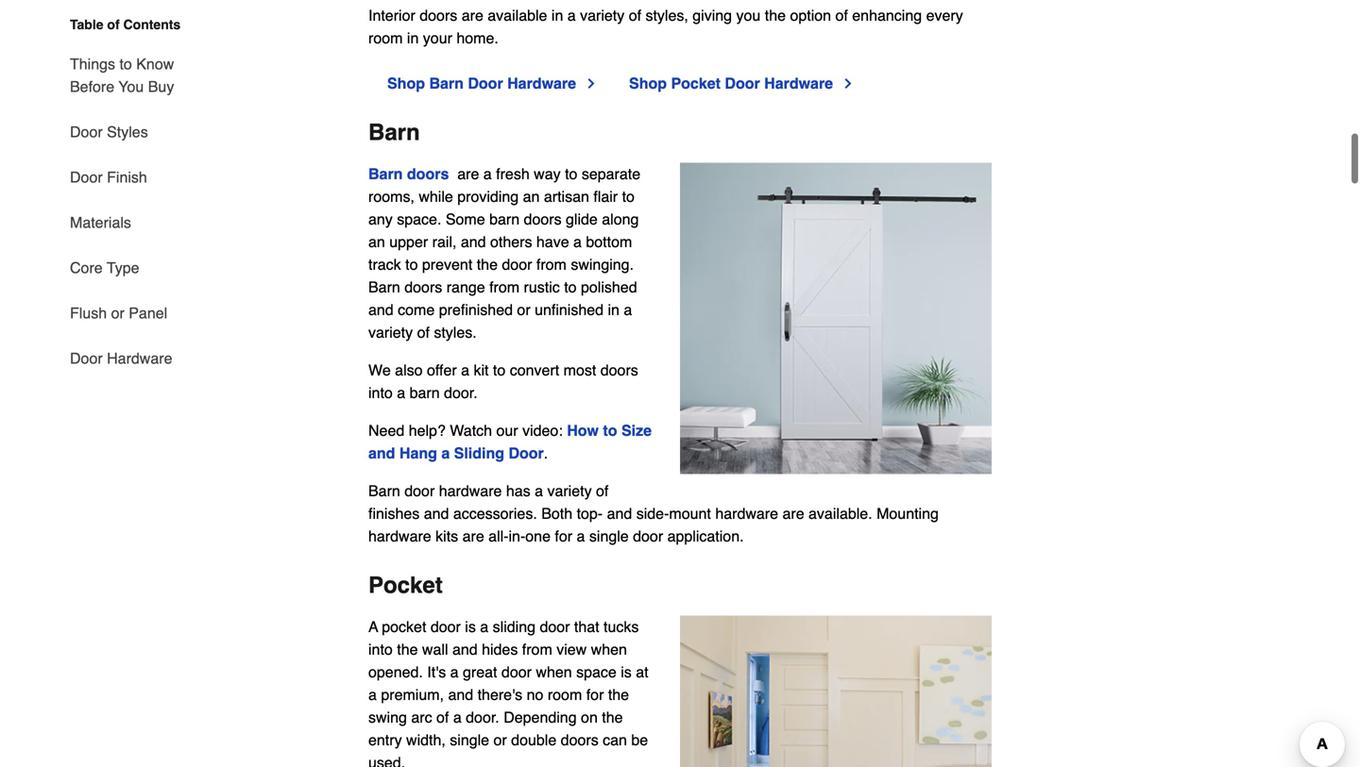Task type: describe. For each thing, give the bounding box(es) containing it.
flush or panel
[[70, 305, 167, 322]]

from inside a pocket door is a sliding door that tucks into the wall and hides from view when opened. it's a great door when space is at a premium, and there's no room for the swing arc of a door. depending on the entry width, single or double doors can be used.
[[522, 641, 552, 659]]

into for a
[[368, 641, 393, 659]]

and inside 'how to size and hang a sliding door'
[[368, 445, 395, 462]]

table of contents element
[[55, 15, 196, 370]]

in inside are a fresh way to separate rooms, while providing an artisan flair to any space. some barn doors glide along an upper rail, and others have a bottom track to prevent the door from swinging. barn doors range from rustic to polished and come prefinished or unfinished in a variety of styles.
[[608, 301, 620, 319]]

prefinished
[[439, 301, 513, 319]]

shop barn door hardware
[[387, 74, 576, 92]]

1 vertical spatial from
[[489, 279, 520, 296]]

video:
[[522, 422, 563, 440]]

giving
[[693, 6, 732, 24]]

convert
[[510, 362, 559, 379]]

hang
[[399, 445, 437, 462]]

1 vertical spatial an
[[368, 233, 385, 251]]

swinging.
[[571, 256, 634, 273]]

opened.
[[368, 664, 423, 681]]

to inside things to know before you buy
[[119, 55, 132, 73]]

we also offer a kit to convert most doors into a barn door.
[[368, 362, 638, 402]]

1 horizontal spatial hardware
[[439, 483, 502, 500]]

kit
[[474, 362, 489, 379]]

door finish link
[[70, 155, 147, 200]]

of right option
[[835, 6, 848, 24]]

flair
[[594, 188, 618, 205]]

can
[[603, 732, 627, 749]]

mounting
[[877, 505, 939, 523]]

how to size and hang a sliding door link
[[368, 422, 652, 462]]

available
[[488, 6, 547, 24]]

and down some
[[461, 233, 486, 251]]

are left available.
[[783, 505, 804, 523]]

space.
[[397, 211, 441, 228]]

on
[[581, 709, 598, 727]]

1 horizontal spatial an
[[523, 188, 540, 205]]

unfinished
[[535, 301, 604, 319]]

door. inside a pocket door is a sliding door that tucks into the wall and hides from view when opened. it's a great door when space is at a premium, and there's no room for the swing arc of a door. depending on the entry width, single or double doors can be used.
[[466, 709, 499, 727]]

hardware inside table of contents element
[[107, 350, 172, 367]]

door down flush at the left
[[70, 350, 103, 367]]

door hardware link
[[70, 336, 172, 370]]

view
[[557, 641, 587, 659]]

barn inside are a fresh way to separate rooms, while providing an artisan flair to any space. some barn doors glide along an upper rail, and others have a bottom track to prevent the door from swinging. barn doors range from rustic to polished and come prefinished or unfinished in a variety of styles.
[[489, 211, 520, 228]]

that
[[574, 619, 599, 636]]

pocket
[[382, 619, 426, 636]]

size
[[622, 422, 652, 440]]

for inside a pocket door is a sliding door that tucks into the wall and hides from view when opened. it's a great door when space is at a premium, and there's no room for the swing arc of a door. depending on the entry width, single or double doors can be used.
[[586, 687, 604, 704]]

doors up the have
[[524, 211, 562, 228]]

barn for barn doors
[[368, 165, 403, 183]]

panel
[[129, 305, 167, 322]]

premium,
[[381, 687, 444, 704]]

of inside a pocket door is a sliding door that tucks into the wall and hides from view when opened. it's a great door when space is at a premium, and there's no room for the swing arc of a door. depending on the entry width, single or double doors can be used.
[[436, 709, 449, 727]]

you
[[736, 6, 761, 24]]

door down home.
[[468, 74, 503, 92]]

things
[[70, 55, 115, 73]]

a up providing
[[483, 165, 492, 183]]

door up finishes
[[405, 483, 435, 500]]

door inside 'how to size and hang a sliding door'
[[509, 445, 544, 462]]

barn inside we also offer a kit to convert most doors into a barn door.
[[410, 384, 440, 402]]

application.
[[667, 528, 744, 545]]

swing
[[368, 709, 407, 727]]

others
[[490, 233, 532, 251]]

while
[[419, 188, 453, 205]]

shop pocket door hardware link
[[629, 72, 856, 95]]

door up view
[[540, 619, 570, 636]]

0 horizontal spatial pocket
[[368, 573, 443, 599]]

are inside interior doors are available in a variety of styles, giving you the option of enhancing every room in your home.
[[462, 6, 483, 24]]

a
[[368, 619, 378, 636]]

we
[[368, 362, 391, 379]]

the down space on the bottom of the page
[[608, 687, 629, 704]]

to down upper
[[405, 256, 418, 273]]

come
[[398, 301, 435, 319]]

enhancing
[[852, 6, 922, 24]]

one
[[525, 528, 551, 545]]

way
[[534, 165, 561, 183]]

in-
[[509, 528, 525, 545]]

door up the wall
[[431, 619, 461, 636]]

materials
[[70, 214, 131, 231]]

barn down your
[[429, 74, 464, 92]]

2 vertical spatial hardware
[[368, 528, 431, 545]]

2 horizontal spatial hardware
[[715, 505, 778, 523]]

a right arc
[[453, 709, 462, 727]]

doors up the while
[[407, 165, 449, 183]]

of left styles,
[[629, 6, 641, 24]]

interior
[[368, 6, 415, 24]]

variety inside the barn door hardware has a variety of finishes and accessories. both top- and side-mount hardware are available. mounting hardware kits are all-in-one for a single door application.
[[547, 483, 592, 500]]

the down pocket
[[397, 641, 418, 659]]

any
[[368, 211, 393, 228]]

a inside 'how to size and hang a sliding door'
[[441, 445, 450, 462]]

side-
[[636, 505, 669, 523]]

a right has
[[535, 483, 543, 500]]

glide
[[566, 211, 598, 228]]

barn inside are a fresh way to separate rooms, while providing an artisan flair to any space. some barn doors glide along an upper rail, and others have a bottom track to prevent the door from swinging. barn doors range from rustic to polished and come prefinished or unfinished in a variety of styles.
[[368, 279, 400, 296]]

and right top-
[[607, 505, 632, 523]]

a down the also on the top
[[397, 384, 405, 402]]

be
[[631, 732, 648, 749]]

separate
[[582, 165, 641, 183]]

accessories.
[[453, 505, 537, 523]]

before
[[70, 78, 114, 95]]

no
[[527, 687, 543, 704]]

things to know before you buy link
[[70, 42, 196, 110]]

door inside are a fresh way to separate rooms, while providing an artisan flair to any space. some barn doors glide along an upper rail, and others have a bottom track to prevent the door from swinging. barn doors range from rustic to polished and come prefinished or unfinished in a variety of styles.
[[502, 256, 532, 273]]

mount
[[669, 505, 711, 523]]

are inside are a fresh way to separate rooms, while providing an artisan flair to any space. some barn doors glide along an upper rail, and others have a bottom track to prevent the door from swinging. barn doors range from rustic to polished and come prefinished or unfinished in a variety of styles.
[[457, 165, 479, 183]]

how to size and hang a sliding door
[[368, 422, 652, 462]]

fresh
[[496, 165, 530, 183]]

are left the 'all-'
[[462, 528, 484, 545]]

and left come
[[368, 301, 394, 319]]

1 horizontal spatial in
[[552, 6, 563, 24]]

kits
[[436, 528, 458, 545]]

doors inside interior doors are available in a variety of styles, giving you the option of enhancing every room in your home.
[[420, 6, 457, 24]]

you
[[118, 78, 144, 95]]

doors inside a pocket door is a sliding door that tucks into the wall and hides from view when opened. it's a great door when space is at a premium, and there's no room for the swing arc of a door. depending on the entry width, single or double doors can be used.
[[561, 732, 599, 749]]

0 horizontal spatial is
[[465, 619, 476, 636]]

flush or panel link
[[70, 291, 167, 336]]

shop pocket door hardware
[[629, 74, 833, 92]]

our
[[496, 422, 518, 440]]

tucks
[[604, 619, 639, 636]]

core
[[70, 259, 103, 277]]

table
[[70, 17, 103, 32]]

a down polished
[[624, 301, 632, 319]]

hardware for shop pocket door hardware
[[764, 74, 833, 92]]

barn doors
[[368, 165, 449, 183]]

doors inside we also offer a kit to convert most doors into a barn door.
[[601, 362, 638, 379]]

rustic
[[524, 279, 560, 296]]

to right "flair"
[[622, 188, 635, 205]]

core type
[[70, 259, 139, 277]]

door left 'finish'
[[70, 169, 103, 186]]

shop for shop pocket door hardware
[[629, 74, 667, 92]]

things to know before you buy
[[70, 55, 174, 95]]

home.
[[457, 29, 499, 47]]

shop barn door hardware link
[[387, 72, 599, 95]]

your
[[423, 29, 452, 47]]

shop for shop barn door hardware
[[387, 74, 425, 92]]

door. inside we also offer a kit to convert most doors into a barn door.
[[444, 384, 478, 402]]

barn for barn
[[368, 119, 420, 145]]

watch
[[450, 422, 492, 440]]



Task type: vqa. For each thing, say whether or not it's contained in the screenshot.
5013943287 Element COMPARE
no



Task type: locate. For each thing, give the bounding box(es) containing it.
0 vertical spatial single
[[589, 528, 629, 545]]

0 vertical spatial barn
[[489, 211, 520, 228]]

to
[[119, 55, 132, 73], [565, 165, 578, 183], [622, 188, 635, 205], [405, 256, 418, 273], [564, 279, 577, 296], [493, 362, 506, 379], [603, 422, 617, 440]]

1 shop from the left
[[387, 74, 425, 92]]

single inside a pocket door is a sliding door that tucks into the wall and hides from view when opened. it's a great door when space is at a premium, and there's no room for the swing arc of a door. depending on the entry width, single or double doors can be used.
[[450, 732, 489, 749]]

.
[[544, 445, 548, 462]]

0 vertical spatial hardware
[[439, 483, 502, 500]]

into inside we also offer a kit to convert most doors into a barn door.
[[368, 384, 393, 402]]

variety
[[580, 6, 625, 24], [368, 324, 413, 341], [547, 483, 592, 500]]

1 vertical spatial in
[[407, 29, 419, 47]]

a inside interior doors are available in a variety of styles, giving you the option of enhancing every room in your home.
[[567, 6, 576, 24]]

room inside a pocket door is a sliding door that tucks into the wall and hides from view when opened. it's a great door when space is at a premium, and there's no room for the swing arc of a door. depending on the entry width, single or double doors can be used.
[[548, 687, 582, 704]]

0 vertical spatial room
[[368, 29, 403, 47]]

1 into from the top
[[368, 384, 393, 402]]

in right available
[[552, 6, 563, 24]]

rail,
[[432, 233, 457, 251]]

to up unfinished
[[564, 279, 577, 296]]

providing
[[457, 188, 519, 205]]

or
[[517, 301, 531, 319], [111, 305, 124, 322], [494, 732, 507, 749]]

barn down the also on the top
[[410, 384, 440, 402]]

into inside a pocket door is a sliding door that tucks into the wall and hides from view when opened. it's a great door when space is at a premium, and there's no room for the swing arc of a door. depending on the entry width, single or double doors can be used.
[[368, 641, 393, 659]]

is left sliding
[[465, 619, 476, 636]]

0 vertical spatial door.
[[444, 384, 478, 402]]

when down view
[[536, 664, 572, 681]]

door.
[[444, 384, 478, 402], [466, 709, 499, 727]]

door down the video:
[[509, 445, 544, 462]]

chevron right image
[[841, 76, 856, 91]]

doors down on
[[561, 732, 599, 749]]

0 horizontal spatial barn
[[410, 384, 440, 402]]

hides
[[482, 641, 518, 659]]

door down the side-
[[633, 528, 663, 545]]

shop inside shop pocket door hardware link
[[629, 74, 667, 92]]

variety inside interior doors are available in a variety of styles, giving you the option of enhancing every room in your home.
[[580, 6, 625, 24]]

0 vertical spatial an
[[523, 188, 540, 205]]

into down we
[[368, 384, 393, 402]]

1 vertical spatial variety
[[368, 324, 413, 341]]

a up hides
[[480, 619, 489, 636]]

1 horizontal spatial is
[[621, 664, 632, 681]]

0 horizontal spatial room
[[368, 29, 403, 47]]

bottom
[[586, 233, 632, 251]]

from down the have
[[536, 256, 567, 273]]

and up 'kits'
[[424, 505, 449, 523]]

variety down come
[[368, 324, 413, 341]]

1 horizontal spatial barn
[[489, 211, 520, 228]]

depending
[[504, 709, 577, 727]]

barn down track
[[368, 279, 400, 296]]

core type link
[[70, 246, 139, 291]]

2 horizontal spatial in
[[608, 301, 620, 319]]

to up you
[[119, 55, 132, 73]]

a
[[567, 6, 576, 24], [483, 165, 492, 183], [573, 233, 582, 251], [624, 301, 632, 319], [461, 362, 469, 379], [397, 384, 405, 402], [441, 445, 450, 462], [535, 483, 543, 500], [577, 528, 585, 545], [480, 619, 489, 636], [450, 664, 459, 681], [368, 687, 377, 704], [453, 709, 462, 727]]

room down interior
[[368, 29, 403, 47]]

hardware left chevron right image
[[764, 74, 833, 92]]

interior doors are available in a variety of styles, giving you the option of enhancing every room in your home.
[[368, 6, 963, 47]]

1 horizontal spatial single
[[589, 528, 629, 545]]

0 vertical spatial into
[[368, 384, 393, 402]]

into down a
[[368, 641, 393, 659]]

0 vertical spatial for
[[555, 528, 573, 545]]

barn up barn doors link
[[368, 119, 420, 145]]

when down tucks on the left bottom of page
[[591, 641, 627, 659]]

a right hang in the bottom left of the page
[[441, 445, 450, 462]]

has
[[506, 483, 531, 500]]

or inside are a fresh way to separate rooms, while providing an artisan flair to any space. some barn doors glide along an upper rail, and others have a bottom track to prevent the door from swinging. barn doors range from rustic to polished and come prefinished or unfinished in a variety of styles.
[[517, 301, 531, 319]]

shop inside shop barn door hardware link
[[387, 74, 425, 92]]

door down you
[[725, 74, 760, 92]]

both
[[541, 505, 573, 523]]

0 vertical spatial in
[[552, 6, 563, 24]]

from up prefinished
[[489, 279, 520, 296]]

artisan
[[544, 188, 589, 205]]

room
[[368, 29, 403, 47], [548, 687, 582, 704]]

shop down your
[[387, 74, 425, 92]]

door styles
[[70, 123, 148, 141]]

0 horizontal spatial for
[[555, 528, 573, 545]]

1 vertical spatial barn
[[410, 384, 440, 402]]

1 horizontal spatial or
[[494, 732, 507, 749]]

1 vertical spatial for
[[586, 687, 604, 704]]

0 vertical spatial is
[[465, 619, 476, 636]]

a room with mint green walls, a wood floor, a plant, a footstool and a white barn door. image
[[680, 163, 992, 475]]

an down any
[[368, 233, 385, 251]]

in left your
[[407, 29, 419, 47]]

0 horizontal spatial in
[[407, 29, 419, 47]]

and down 'great'
[[448, 687, 473, 704]]

the right you
[[765, 6, 786, 24]]

or inside a pocket door is a sliding door that tucks into the wall and hides from view when opened. it's a great door when space is at a premium, and there's no room for the swing arc of a door. depending on the entry width, single or double doors can be used.
[[494, 732, 507, 749]]

1 vertical spatial single
[[450, 732, 489, 749]]

doors up come
[[405, 279, 442, 296]]

all-
[[489, 528, 509, 545]]

0 horizontal spatial or
[[111, 305, 124, 322]]

0 horizontal spatial shop
[[387, 74, 425, 92]]

0 vertical spatial from
[[536, 256, 567, 273]]

1 horizontal spatial hardware
[[507, 74, 576, 92]]

hardware down panel at the top of page
[[107, 350, 172, 367]]

some
[[446, 211, 485, 228]]

of right arc
[[436, 709, 449, 727]]

doors up your
[[420, 6, 457, 24]]

a cream colored bedroom with a bed and pillows, artwork and a pocket door leading to a bathroom. image
[[680, 616, 992, 768]]

prevent
[[422, 256, 473, 273]]

of down come
[[417, 324, 430, 341]]

1 horizontal spatial pocket
[[671, 74, 721, 92]]

variety inside are a fresh way to separate rooms, while providing an artisan flair to any space. some barn doors glide along an upper rail, and others have a bottom track to prevent the door from swinging. barn doors range from rustic to polished and come prefinished or unfinished in a variety of styles.
[[368, 324, 413, 341]]

of
[[629, 6, 641, 24], [835, 6, 848, 24], [107, 17, 120, 32], [417, 324, 430, 341], [596, 483, 609, 500], [436, 709, 449, 727]]

barn inside the barn door hardware has a variety of finishes and accessories. both top- and side-mount hardware are available. mounting hardware kits are all-in-one for a single door application.
[[368, 483, 400, 500]]

and
[[461, 233, 486, 251], [368, 301, 394, 319], [368, 445, 395, 462], [424, 505, 449, 523], [607, 505, 632, 523], [452, 641, 478, 659], [448, 687, 473, 704]]

double
[[511, 732, 557, 749]]

are a fresh way to separate rooms, while providing an artisan flair to any space. some barn doors glide along an upper rail, and others have a bottom track to prevent the door from swinging. barn doors range from rustic to polished and come prefinished or unfinished in a variety of styles.
[[368, 165, 641, 341]]

hardware down finishes
[[368, 528, 431, 545]]

hardware for shop barn door hardware
[[507, 74, 576, 92]]

pocket
[[671, 74, 721, 92], [368, 573, 443, 599]]

are up providing
[[457, 165, 479, 183]]

of inside the barn door hardware has a variety of finishes and accessories. both top- and side-mount hardware are available. mounting hardware kits are all-in-one for a single door application.
[[596, 483, 609, 500]]

door hardware
[[70, 350, 172, 367]]

variety left styles,
[[580, 6, 625, 24]]

0 horizontal spatial hardware
[[368, 528, 431, 545]]

barn for barn door hardware has a variety of finishes and accessories. both top- and side-mount hardware are available. mounting hardware kits are all-in-one for a single door application.
[[368, 483, 400, 500]]

shop
[[387, 74, 425, 92], [629, 74, 667, 92]]

sliding
[[493, 619, 536, 636]]

entry
[[368, 732, 402, 749]]

2 horizontal spatial hardware
[[764, 74, 833, 92]]

at
[[636, 664, 649, 681]]

barn up the 'others'
[[489, 211, 520, 228]]

styles,
[[646, 6, 688, 24]]

also
[[395, 362, 423, 379]]

chevron right image
[[584, 76, 599, 91]]

door up there's
[[502, 664, 532, 681]]

to right kit in the top left of the page
[[493, 362, 506, 379]]

the
[[765, 6, 786, 24], [477, 256, 498, 273], [397, 641, 418, 659], [608, 687, 629, 704], [602, 709, 623, 727]]

need help? watch our video:
[[368, 422, 567, 440]]

0 vertical spatial when
[[591, 641, 627, 659]]

barn
[[489, 211, 520, 228], [410, 384, 440, 402]]

1 vertical spatial hardware
[[715, 505, 778, 523]]

0 horizontal spatial hardware
[[107, 350, 172, 367]]

hardware
[[507, 74, 576, 92], [764, 74, 833, 92], [107, 350, 172, 367]]

2 into from the top
[[368, 641, 393, 659]]

in down polished
[[608, 301, 620, 319]]

0 horizontal spatial single
[[450, 732, 489, 749]]

2 vertical spatial in
[[608, 301, 620, 319]]

of up top-
[[596, 483, 609, 500]]

a left kit in the top left of the page
[[461, 362, 469, 379]]

to inside we also offer a kit to convert most doors into a barn door.
[[493, 362, 506, 379]]

type
[[107, 259, 139, 277]]

door. down the offer
[[444, 384, 478, 402]]

know
[[136, 55, 174, 73]]

finish
[[107, 169, 147, 186]]

a right it's
[[450, 664, 459, 681]]

of inside are a fresh way to separate rooms, while providing an artisan flair to any space. some barn doors glide along an upper rail, and others have a bottom track to prevent the door from swinging. barn doors range from rustic to polished and come prefinished or unfinished in a variety of styles.
[[417, 324, 430, 341]]

variety up both
[[547, 483, 592, 500]]

pocket down interior doors are available in a variety of styles, giving you the option of enhancing every room in your home.
[[671, 74, 721, 92]]

1 vertical spatial room
[[548, 687, 582, 704]]

hardware up the accessories. at left bottom
[[439, 483, 502, 500]]

for inside the barn door hardware has a variety of finishes and accessories. both top- and side-mount hardware are available. mounting hardware kits are all-in-one for a single door application.
[[555, 528, 573, 545]]

1 horizontal spatial shop
[[629, 74, 667, 92]]

every
[[926, 6, 963, 24]]

most
[[564, 362, 596, 379]]

barn doors link
[[368, 165, 449, 183]]

barn up finishes
[[368, 483, 400, 500]]

to inside 'how to size and hang a sliding door'
[[603, 422, 617, 440]]

1 vertical spatial pocket
[[368, 573, 443, 599]]

0 horizontal spatial an
[[368, 233, 385, 251]]

1 horizontal spatial when
[[591, 641, 627, 659]]

in
[[552, 6, 563, 24], [407, 29, 419, 47], [608, 301, 620, 319]]

0 vertical spatial variety
[[580, 6, 625, 24]]

2 vertical spatial from
[[522, 641, 552, 659]]

door. down there's
[[466, 709, 499, 727]]

1 vertical spatial is
[[621, 664, 632, 681]]

single right width,
[[450, 732, 489, 749]]

an down way
[[523, 188, 540, 205]]

a down top-
[[577, 528, 585, 545]]

polished
[[581, 279, 637, 296]]

doors right most
[[601, 362, 638, 379]]

are up home.
[[462, 6, 483, 24]]

into for we
[[368, 384, 393, 402]]

0 horizontal spatial when
[[536, 664, 572, 681]]

or for a pocket door is a sliding door that tucks into the wall and hides from view when opened. it's a great door when space is at a premium, and there's no room for the swing arc of a door. depending on the entry width, single or double doors can be used.
[[494, 732, 507, 749]]

styles
[[107, 123, 148, 141]]

1 vertical spatial into
[[368, 641, 393, 659]]

there's
[[478, 687, 522, 704]]

1 horizontal spatial for
[[586, 687, 604, 704]]

materials link
[[70, 200, 131, 246]]

a up swing
[[368, 687, 377, 704]]

hardware left chevron right icon
[[507, 74, 576, 92]]

a pocket door is a sliding door that tucks into the wall and hides from view when opened. it's a great door when space is at a premium, and there's no room for the swing arc of a door. depending on the entry width, single or double doors can be used.
[[368, 619, 649, 768]]

great
[[463, 664, 497, 681]]

or inside the "flush or panel" link
[[111, 305, 124, 322]]

flush
[[70, 305, 107, 322]]

upper
[[389, 233, 428, 251]]

finishes
[[368, 505, 420, 523]]

or right flush at the left
[[111, 305, 124, 322]]

to up artisan
[[565, 165, 578, 183]]

barn up rooms,
[[368, 165, 403, 183]]

barn door hardware has a variety of finishes and accessories. both top- and side-mount hardware are available. mounting hardware kits are all-in-one for a single door application.
[[368, 483, 939, 545]]

or for are a fresh way to separate rooms, while providing an artisan flair to any space. some barn doors glide along an upper rail, and others have a bottom track to prevent the door from swinging. barn doors range from rustic to polished and come prefinished or unfinished in a variety of styles.
[[517, 301, 531, 319]]

a down glide
[[573, 233, 582, 251]]

help?
[[409, 422, 446, 440]]

width,
[[406, 732, 446, 749]]

2 shop from the left
[[629, 74, 667, 92]]

hardware up application.
[[715, 505, 778, 523]]

pocket up pocket
[[368, 573, 443, 599]]

2 horizontal spatial or
[[517, 301, 531, 319]]

the up "can"
[[602, 709, 623, 727]]

for
[[555, 528, 573, 545], [586, 687, 604, 704]]

room inside interior doors are available in a variety of styles, giving you the option of enhancing every room in your home.
[[368, 29, 403, 47]]

barn
[[429, 74, 464, 92], [368, 119, 420, 145], [368, 165, 403, 183], [368, 279, 400, 296], [368, 483, 400, 500]]

or down rustic at the left top of the page
[[517, 301, 531, 319]]

when
[[591, 641, 627, 659], [536, 664, 572, 681]]

from down sliding
[[522, 641, 552, 659]]

1 vertical spatial door.
[[466, 709, 499, 727]]

door styles link
[[70, 110, 148, 155]]

for down both
[[555, 528, 573, 545]]

range
[[447, 279, 485, 296]]

the up the range
[[477, 256, 498, 273]]

available.
[[809, 505, 872, 523]]

and down need
[[368, 445, 395, 462]]

1 horizontal spatial room
[[548, 687, 582, 704]]

the inside interior doors are available in a variety of styles, giving you the option of enhancing every room in your home.
[[765, 6, 786, 24]]

into
[[368, 384, 393, 402], [368, 641, 393, 659]]

space
[[576, 664, 617, 681]]

of right table
[[107, 17, 120, 32]]

2 vertical spatial variety
[[547, 483, 592, 500]]

top-
[[577, 505, 603, 523]]

single inside the barn door hardware has a variety of finishes and accessories. both top- and side-mount hardware are available. mounting hardware kits are all-in-one for a single door application.
[[589, 528, 629, 545]]

room right no
[[548, 687, 582, 704]]

single down top-
[[589, 528, 629, 545]]

and up 'great'
[[452, 641, 478, 659]]

offer
[[427, 362, 457, 379]]

or left double
[[494, 732, 507, 749]]

door left styles
[[70, 123, 103, 141]]

single
[[589, 528, 629, 545], [450, 732, 489, 749]]

used.
[[368, 755, 405, 768]]

door finish
[[70, 169, 147, 186]]

0 vertical spatial pocket
[[671, 74, 721, 92]]

for down space on the bottom of the page
[[586, 687, 604, 704]]

along
[[602, 211, 639, 228]]

the inside are a fresh way to separate rooms, while providing an artisan flair to any space. some barn doors glide along an upper rail, and others have a bottom track to prevent the door from swinging. barn doors range from rustic to polished and come prefinished or unfinished in a variety of styles.
[[477, 256, 498, 273]]

1 vertical spatial when
[[536, 664, 572, 681]]

shop right chevron right icon
[[629, 74, 667, 92]]

arc
[[411, 709, 432, 727]]

it's
[[427, 664, 446, 681]]



